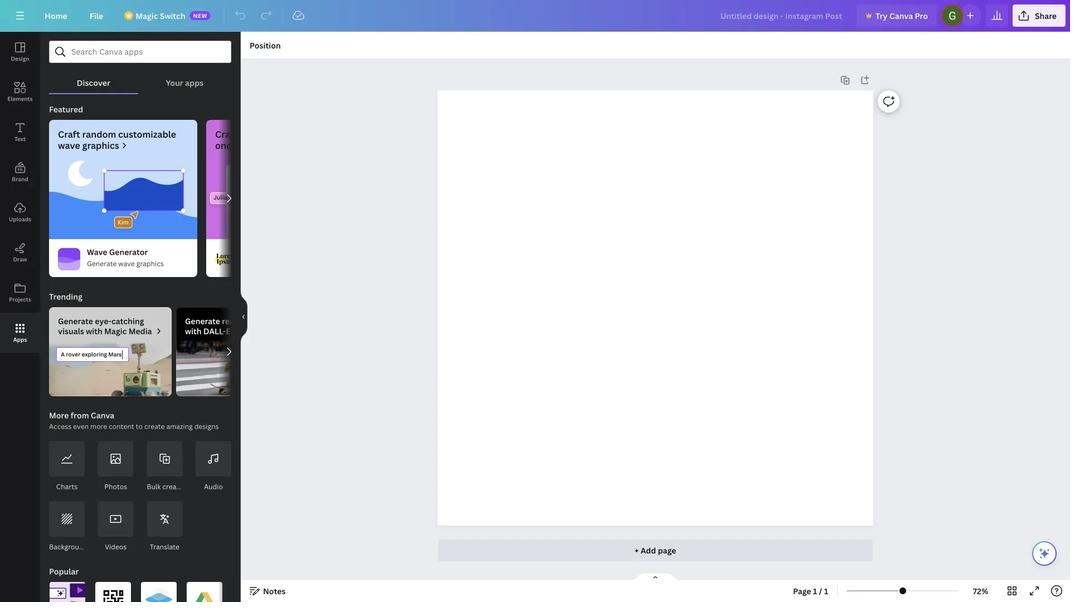 Task type: describe. For each thing, give the bounding box(es) containing it.
position
[[250, 40, 281, 50]]

more from canva access even more content to create amazing designs
[[49, 410, 219, 431]]

videos
[[105, 542, 127, 551]]

to
[[136, 422, 143, 431]]

catching
[[111, 316, 144, 326]]

generate realistic images with dall-e
[[185, 316, 281, 336]]

apps button
[[0, 313, 40, 353]]

projects button
[[0, 273, 40, 313]]

content
[[109, 422, 134, 431]]

create inside the more from canva element
[[162, 482, 183, 491]]

share button
[[1013, 4, 1066, 27]]

realistic
[[222, 316, 252, 326]]

page
[[793, 586, 811, 596]]

photos
[[104, 482, 127, 491]]

1 vertical spatial wave generator image
[[58, 248, 80, 270]]

featured
[[49, 104, 83, 115]]

craft beautiful nonsense, one ipsum at a time
[[215, 128, 325, 151]]

bulk create
[[147, 482, 183, 491]]

share
[[1035, 10, 1057, 21]]

your apps
[[166, 77, 204, 88]]

audio
[[204, 482, 223, 491]]

e
[[226, 326, 231, 336]]

pro
[[915, 10, 928, 21]]

dall-
[[203, 326, 226, 336]]

elements button
[[0, 72, 40, 112]]

wave
[[87, 247, 107, 257]]

Design title text field
[[712, 4, 852, 27]]

visuals
[[58, 326, 84, 336]]

wave for generator
[[118, 259, 135, 268]]

media
[[129, 326, 152, 336]]

show pages image
[[629, 572, 682, 581]]

background
[[49, 542, 88, 551]]

file button
[[81, 4, 112, 27]]

try canva pro
[[876, 10, 928, 21]]

with inside generate eye-catching visuals with magic media
[[86, 326, 102, 336]]

graphics for generator
[[136, 259, 164, 268]]

brand button
[[0, 152, 40, 192]]

canva inside "more from canva access even more content to create amazing designs"
[[91, 410, 114, 421]]

customizable
[[118, 128, 176, 140]]

brand
[[12, 175, 28, 183]]

main menu bar
[[0, 0, 1070, 32]]

Search Canva apps search field
[[71, 41, 209, 62]]

try canva pro button
[[857, 4, 937, 27]]

canva inside try canva pro button
[[890, 10, 913, 21]]

side panel tab list
[[0, 32, 40, 353]]

a
[[273, 139, 278, 151]]

beautiful
[[239, 128, 279, 140]]

elements
[[7, 95, 33, 102]]

more
[[90, 422, 107, 431]]

magic switch
[[136, 10, 185, 21]]

even
[[73, 422, 89, 431]]

hide image
[[240, 290, 248, 344]]

draw button
[[0, 232, 40, 273]]

2 1 from the left
[[824, 586, 828, 596]]

craft random customizable wave graphics
[[58, 128, 176, 151]]

nonsense,
[[281, 128, 325, 140]]

0 vertical spatial lorem ipsum image
[[206, 160, 355, 239]]

+
[[635, 545, 639, 556]]

switch
[[160, 10, 185, 21]]

ipsum
[[234, 139, 260, 151]]

apps
[[13, 336, 27, 343]]

one
[[215, 139, 232, 151]]

more from canva element
[[49, 441, 231, 552]]

create inside "more from canva access even more content to create amazing designs"
[[144, 422, 165, 431]]

72% button
[[963, 582, 999, 600]]

magic inside generate eye-catching visuals with magic media
[[104, 326, 127, 336]]

/
[[819, 586, 823, 596]]

1 vertical spatial lorem ipsum image
[[215, 248, 237, 270]]

position button
[[245, 36, 285, 54]]

+ add page button
[[438, 539, 873, 561]]



Task type: locate. For each thing, give the bounding box(es) containing it.
72%
[[973, 586, 989, 596]]

1 horizontal spatial craft
[[215, 128, 237, 140]]

page
[[658, 545, 676, 556]]

notes
[[263, 586, 286, 596]]

2 craft from the left
[[215, 128, 237, 140]]

1 1 from the left
[[813, 586, 817, 596]]

amazing
[[166, 422, 193, 431]]

design button
[[0, 32, 40, 72]]

lorem ipsum image
[[206, 160, 355, 239], [215, 248, 237, 270]]

1 with from the left
[[86, 326, 102, 336]]

design
[[11, 55, 29, 62]]

text button
[[0, 112, 40, 152]]

with
[[86, 326, 102, 336], [185, 326, 202, 336]]

wave left random
[[58, 139, 80, 151]]

random
[[82, 128, 116, 140]]

0 horizontal spatial craft
[[58, 128, 80, 140]]

craft
[[58, 128, 80, 140], [215, 128, 237, 140]]

discover button
[[49, 63, 138, 93]]

wave for random
[[58, 139, 80, 151]]

graphics
[[82, 139, 119, 151], [136, 259, 164, 268]]

bulk
[[147, 482, 161, 491]]

uploads
[[9, 215, 31, 223]]

generate inside wave generator generate wave graphics
[[87, 259, 117, 268]]

0 horizontal spatial magic
[[104, 326, 127, 336]]

graphics down featured
[[82, 139, 119, 151]]

generate eye-catching visuals with magic media
[[58, 316, 152, 336]]

1 vertical spatial graphics
[[136, 259, 164, 268]]

file
[[90, 10, 103, 21]]

draw
[[13, 255, 27, 263]]

wave
[[58, 139, 80, 151], [118, 259, 135, 268]]

eye-
[[95, 316, 111, 326]]

generate for with
[[185, 316, 220, 326]]

create
[[144, 422, 165, 431], [162, 482, 183, 491]]

designs
[[194, 422, 219, 431]]

generate down wave on the left of page
[[87, 259, 117, 268]]

1 horizontal spatial graphics
[[136, 259, 164, 268]]

craft down featured
[[58, 128, 80, 140]]

with inside "generate realistic images with dall-e"
[[185, 326, 202, 336]]

wave inside 'craft random customizable wave graphics'
[[58, 139, 80, 151]]

text
[[14, 135, 26, 142]]

graphics down generator
[[136, 259, 164, 268]]

1
[[813, 586, 817, 596], [824, 586, 828, 596]]

generate inside generate eye-catching visuals with magic media
[[58, 316, 93, 326]]

0 vertical spatial canva
[[890, 10, 913, 21]]

notes button
[[245, 582, 290, 600]]

craft for one
[[215, 128, 237, 140]]

2 with from the left
[[185, 326, 202, 336]]

create right bulk
[[162, 482, 183, 491]]

craft for wave
[[58, 128, 80, 140]]

1 left /
[[813, 586, 817, 596]]

an ai-generated picture of a brown teddy bear riding a skateboard on a pedestrian crossing. image
[[176, 341, 299, 396]]

1 vertical spatial magic
[[104, 326, 127, 336]]

trending
[[49, 291, 82, 302]]

generate for visuals
[[58, 316, 93, 326]]

add
[[641, 545, 656, 556]]

apps
[[185, 77, 204, 88]]

0 vertical spatial create
[[144, 422, 165, 431]]

0 horizontal spatial wave
[[58, 139, 80, 151]]

1 horizontal spatial wave
[[118, 259, 135, 268]]

generate
[[87, 259, 117, 268], [58, 316, 93, 326], [185, 316, 220, 326]]

graphics for random
[[82, 139, 119, 151]]

generator
[[109, 247, 148, 257]]

magic inside main menu bar
[[136, 10, 158, 21]]

canva right try
[[890, 10, 913, 21]]

page 1 / 1
[[793, 586, 828, 596]]

magic left switch
[[136, 10, 158, 21]]

wave generator image left wave on the left of page
[[58, 248, 80, 270]]

create right "to"
[[144, 422, 165, 431]]

1 horizontal spatial magic
[[136, 10, 158, 21]]

wave generator generate wave graphics
[[87, 247, 164, 268]]

uploads button
[[0, 192, 40, 232]]

images
[[254, 316, 281, 326]]

your
[[166, 77, 183, 88]]

1 vertical spatial wave
[[118, 259, 135, 268]]

at
[[262, 139, 271, 151]]

canva up more
[[91, 410, 114, 421]]

your apps button
[[138, 63, 231, 93]]

from
[[71, 410, 89, 421]]

1 vertical spatial canva
[[91, 410, 114, 421]]

popular
[[49, 566, 79, 577]]

wave generator image up generator
[[49, 160, 197, 239]]

0 vertical spatial graphics
[[82, 139, 119, 151]]

0 horizontal spatial with
[[86, 326, 102, 336]]

wave generator image
[[49, 160, 197, 239], [58, 248, 80, 270]]

with right visuals
[[86, 326, 102, 336]]

0 horizontal spatial 1
[[813, 586, 817, 596]]

1 right /
[[824, 586, 828, 596]]

1 horizontal spatial 1
[[824, 586, 828, 596]]

+ add page
[[635, 545, 676, 556]]

graphics inside wave generator generate wave graphics
[[136, 259, 164, 268]]

textbox with the sentence, 'a rover exploring mars' over an image of a rover exploring mars image
[[49, 341, 172, 396]]

projects
[[9, 295, 31, 303]]

with left dall-
[[185, 326, 202, 336]]

craft inside craft beautiful nonsense, one ipsum at a time
[[215, 128, 237, 140]]

home link
[[36, 4, 76, 27]]

1 vertical spatial create
[[162, 482, 183, 491]]

magic left media
[[104, 326, 127, 336]]

0 horizontal spatial canva
[[91, 410, 114, 421]]

craft inside 'craft random customizable wave graphics'
[[58, 128, 80, 140]]

1 craft from the left
[[58, 128, 80, 140]]

craft left beautiful
[[215, 128, 237, 140]]

1 horizontal spatial with
[[185, 326, 202, 336]]

home
[[45, 10, 67, 21]]

1 horizontal spatial canva
[[890, 10, 913, 21]]

more
[[49, 410, 69, 421]]

wave inside wave generator generate wave graphics
[[118, 259, 135, 268]]

translate
[[150, 542, 179, 551]]

generate inside "generate realistic images with dall-e"
[[185, 316, 220, 326]]

0 horizontal spatial graphics
[[82, 139, 119, 151]]

graphics inside 'craft random customizable wave graphics'
[[82, 139, 119, 151]]

discover
[[77, 77, 110, 88]]

access
[[49, 422, 71, 431]]

generate down trending
[[58, 316, 93, 326]]

craft beautiful nonsense, one ipsum at a time button
[[202, 120, 355, 277]]

try
[[876, 10, 888, 21]]

canva assistant image
[[1038, 547, 1051, 560]]

0 vertical spatial wave
[[58, 139, 80, 151]]

time
[[280, 139, 300, 151]]

0 vertical spatial magic
[[136, 10, 158, 21]]

magic
[[136, 10, 158, 21], [104, 326, 127, 336]]

charts
[[56, 482, 78, 491]]

new
[[193, 12, 207, 19]]

generate left "e"
[[185, 316, 220, 326]]

0 vertical spatial wave generator image
[[49, 160, 197, 239]]

wave down generator
[[118, 259, 135, 268]]



Task type: vqa. For each thing, say whether or not it's contained in the screenshot.
COLOR button
no



